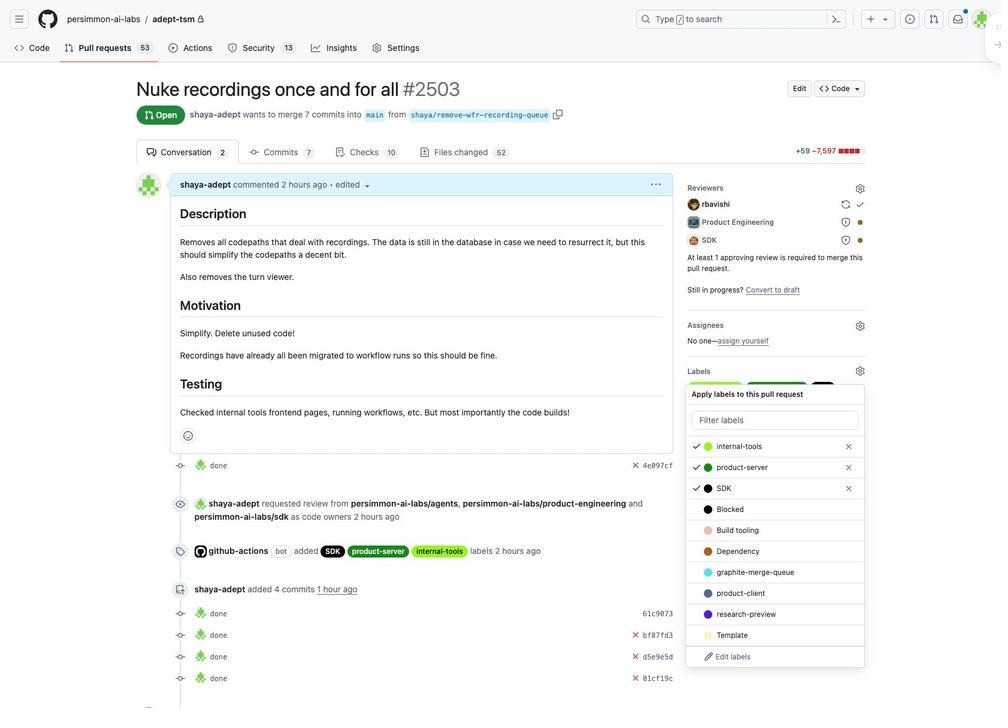 Task type: vqa. For each thing, say whether or not it's contained in the screenshot.
'dot fill' icon associated with @Persimmon Ai Labs/Product Engineering image
yes



Task type: describe. For each thing, give the bounding box(es) containing it.
@github actions image
[[195, 546, 207, 558]]

0 horizontal spatial code image
[[14, 43, 24, 53]]

9 / 11 checks ok image for 1st git commit icon from the top of the page's @shaya adept image
[[631, 460, 641, 470]]

graph image
[[311, 43, 321, 53]]

select assignees element
[[688, 318, 865, 347]]

2 gear image from the top
[[856, 462, 865, 472]]

dot fill image
[[856, 218, 865, 227]]

2 x image from the top
[[844, 484, 854, 493]]

git pull request image
[[64, 43, 74, 53]]

0 vertical spatial check image
[[856, 200, 865, 209]]

1 checkbox item from the top
[[686, 436, 865, 457]]

shield lock image for dot fill image on the top right
[[841, 218, 851, 227]]

issue opened image
[[906, 14, 915, 24]]

homepage image
[[38, 10, 58, 29]]

comment discussion image
[[147, 147, 156, 157]]

@shaya adept image for fourth git commit icon from the top of the page
[[195, 671, 207, 683]]

tag image
[[175, 547, 185, 556]]

3 checkbox item from the top
[[686, 478, 865, 499]]

@shaya adept image for second git commit icon from the top of the page
[[195, 628, 207, 640]]

select reviewers element
[[688, 180, 865, 300]]

2 git commit image from the top
[[175, 631, 185, 640]]

@shaya adept image for bottommost git commit image
[[195, 607, 207, 619]]

notifications image
[[954, 14, 963, 24]]

shaya adept image
[[136, 173, 160, 197]]

dot fill image
[[856, 236, 865, 245]]

copy image
[[553, 110, 563, 119]]

1 horizontal spatial lock image
[[688, 638, 698, 647]]

bell slash image
[[749, 528, 758, 537]]

8 / 11 checks ok image
[[631, 652, 641, 661]]

1 vertical spatial triangle down image
[[363, 181, 372, 191]]

1 vertical spatial @shaya adept image
[[195, 650, 207, 662]]

3 git commit image from the top
[[175, 652, 185, 662]]

0 horizontal spatial check image
[[692, 483, 702, 493]]

play image
[[168, 43, 178, 53]]

x image
[[844, 442, 854, 451]]

add or remove reactions element
[[180, 428, 196, 443]]



Task type: locate. For each thing, give the bounding box(es) containing it.
0 vertical spatial 9 / 11 checks ok image
[[631, 460, 641, 470]]

sync image
[[841, 200, 851, 209]]

@shaya adept image for 1st git commit icon from the top of the page
[[195, 458, 207, 470]]

git commit image inside pull request tabs element
[[250, 147, 259, 157]]

@shaya adept image
[[195, 458, 207, 470], [195, 498, 207, 510], [195, 607, 207, 619], [195, 628, 207, 640], [195, 671, 207, 683]]

0 vertical spatial lock image
[[197, 16, 205, 23]]

gear image inside "select projects" element
[[856, 416, 865, 426]]

check image for x icon
[[692, 441, 702, 451]]

4 git commit image from the top
[[175, 674, 185, 683]]

checkbox item
[[686, 436, 865, 457], [686, 457, 865, 478], [686, 478, 865, 499]]

triangle down image
[[853, 84, 862, 94], [363, 181, 372, 191]]

1 vertical spatial 9 / 11 checks ok image
[[631, 630, 641, 640]]

1 vertical spatial shield lock image
[[841, 236, 851, 245]]

lock image
[[197, 16, 205, 23], [688, 638, 698, 647]]

0 vertical spatial gear image
[[856, 184, 865, 194]]

@persimmon ai labs/product engineering image
[[688, 216, 700, 228]]

git pull request image
[[930, 14, 939, 24]]

1 horizontal spatial check image
[[856, 200, 865, 209]]

shield image
[[228, 43, 237, 53]]

git commit image
[[250, 147, 259, 157], [175, 609, 185, 619]]

shield lock image for dot fill icon
[[841, 236, 851, 245]]

5 @shaya adept image from the top
[[195, 671, 207, 683]]

0 vertical spatial code image
[[14, 43, 24, 53]]

command palette image
[[832, 14, 842, 24]]

shield lock image left dot fill image on the top right
[[841, 218, 851, 227]]

1 horizontal spatial git commit image
[[250, 147, 259, 157]]

checklist image
[[336, 147, 346, 157]]

2 @shaya adept image from the top
[[195, 498, 207, 510]]

2 checkbox item from the top
[[686, 457, 865, 478]]

1 gear image from the top
[[856, 184, 865, 194]]

gear image
[[856, 184, 865, 194], [856, 462, 865, 472]]

check image
[[856, 200, 865, 209], [692, 483, 702, 493]]

@rbavishi image
[[688, 198, 700, 210]]

1 check image from the top
[[692, 441, 702, 451]]

gear image
[[372, 43, 382, 53], [856, 321, 865, 331], [856, 366, 865, 376], [856, 416, 865, 426]]

select projects element
[[688, 414, 865, 442]]

status: open image
[[144, 110, 154, 120]]

3 9 / 11 checks ok image from the top
[[631, 673, 641, 683]]

show options image
[[651, 180, 661, 189]]

1 horizontal spatial triangle down image
[[853, 84, 862, 94]]

1 horizontal spatial @shaya adept image
[[688, 603, 704, 618]]

gear image inside "select assignees" element
[[856, 321, 865, 331]]

1 9 / 11 checks ok image from the top
[[631, 460, 641, 470]]

1 git commit image from the top
[[175, 461, 185, 470]]

0 vertical spatial triangle down image
[[853, 84, 862, 94]]

Filter labels text field
[[692, 411, 859, 430]]

@shaya adept image for eye image
[[195, 498, 207, 510]]

1 x image from the top
[[844, 463, 854, 472]]

checkbox item up bell slash image
[[686, 478, 865, 499]]

git commit image
[[175, 461, 185, 470], [175, 631, 185, 640], [175, 652, 185, 662], [175, 674, 185, 683]]

9 / 11 checks ok image for @shaya adept image for second git commit icon from the top of the page
[[631, 630, 641, 640]]

check image for first x image from the top of the page
[[692, 462, 702, 472]]

0 vertical spatial git commit image
[[250, 147, 259, 157]]

1 vertical spatial code image
[[820, 84, 830, 94]]

2 vertical spatial 9 / 11 checks ok image
[[631, 673, 641, 683]]

0 horizontal spatial triangle down image
[[363, 181, 372, 191]]

menu
[[686, 436, 865, 667]]

1 @shaya adept image from the top
[[195, 458, 207, 470]]

1 vertical spatial gear image
[[856, 462, 865, 472]]

0 vertical spatial x image
[[844, 463, 854, 472]]

add or remove reactions image
[[183, 431, 193, 440]]

code image
[[14, 43, 24, 53], [820, 84, 830, 94]]

repo push image
[[175, 585, 185, 595]]

4 @shaya adept image from the top
[[195, 628, 207, 640]]

2 shield lock image from the top
[[841, 236, 851, 245]]

9 / 11 checks ok image
[[631, 460, 641, 470], [631, 630, 641, 640], [631, 673, 641, 683]]

0 horizontal spatial lock image
[[197, 16, 205, 23]]

checkbox item down "select projects" element
[[686, 457, 865, 478]]

pull request tabs element
[[136, 140, 790, 164]]

eye image
[[175, 499, 185, 509]]

1 vertical spatial check image
[[692, 462, 702, 472]]

0 horizontal spatial @shaya adept image
[[195, 650, 207, 662]]

0 horizontal spatial git commit image
[[175, 609, 185, 619]]

x image
[[844, 463, 854, 472], [844, 484, 854, 493]]

1 vertical spatial x image
[[844, 484, 854, 493]]

3 @shaya adept image from the top
[[195, 607, 207, 619]]

1 vertical spatial check image
[[692, 483, 702, 493]]

check image
[[692, 441, 702, 451], [692, 462, 702, 472]]

@persimmon ai labs/sdk image
[[688, 234, 700, 246]]

1 shield lock image from the top
[[841, 218, 851, 227]]

1 horizontal spatial code image
[[820, 84, 830, 94]]

shield lock image
[[841, 218, 851, 227], [841, 236, 851, 245]]

0 vertical spatial @shaya adept image
[[688, 603, 704, 618]]

@shaya adept image
[[688, 603, 704, 618], [195, 650, 207, 662]]

0 vertical spatial check image
[[692, 441, 702, 451]]

0 vertical spatial shield lock image
[[841, 218, 851, 227]]

1 vertical spatial lock image
[[688, 638, 698, 647]]

2 check image from the top
[[692, 462, 702, 472]]

pencil image
[[704, 652, 714, 661]]

checkbox item down filter labels text field
[[686, 436, 865, 457]]

banner
[[0, 0, 1002, 62]]

list
[[62, 10, 630, 29]]

1 vertical spatial git commit image
[[175, 609, 185, 619]]

2 9 / 11 checks ok image from the top
[[631, 630, 641, 640]]

shield lock image left dot fill icon
[[841, 236, 851, 245]]

file diff image
[[420, 147, 430, 157]]



